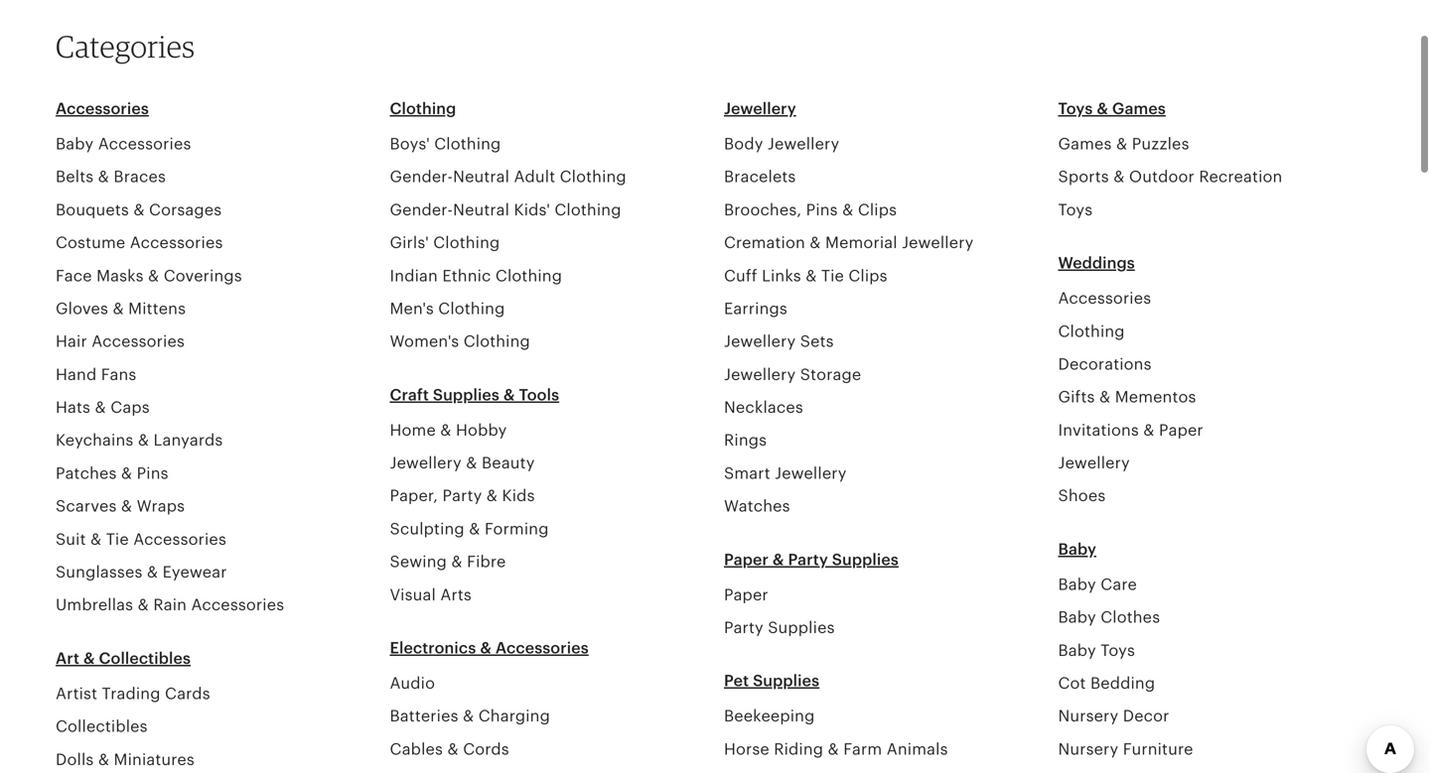 Task type: vqa. For each thing, say whether or not it's contained in the screenshot.
"Toys" LINK's Toys
yes



Task type: locate. For each thing, give the bounding box(es) containing it.
accessories
[[56, 100, 149, 118], [98, 135, 191, 153], [130, 234, 223, 252], [1059, 290, 1152, 308], [92, 333, 185, 351], [133, 531, 227, 549], [191, 597, 284, 615], [496, 640, 589, 658]]

hats & caps
[[56, 399, 150, 417]]

baby for baby accessories
[[56, 135, 94, 153]]

collectibles up dolls & miniatures link
[[56, 718, 148, 736]]

farm
[[844, 741, 883, 759]]

jewellery down "earrings" link on the top right
[[724, 333, 796, 351]]

nursery
[[1059, 708, 1119, 726], [1059, 741, 1119, 759]]

tie
[[822, 267, 844, 285], [106, 531, 129, 549]]

jewellery down invitations
[[1059, 455, 1131, 472]]

& up cords
[[463, 708, 474, 726]]

1 horizontal spatial tie
[[822, 267, 844, 285]]

1 vertical spatial clips
[[849, 267, 888, 285]]

& up games & puzzles link on the right top
[[1097, 100, 1109, 118]]

gender-neutral kids' clothing
[[390, 201, 622, 219]]

0 horizontal spatial accessories link
[[56, 100, 149, 118]]

umbrellas & rain accessories
[[56, 597, 284, 615]]

artist trading cards
[[56, 685, 210, 703]]

games up sports in the top right of the page
[[1059, 135, 1112, 153]]

hobby
[[456, 422, 507, 439]]

1 gender- from the top
[[390, 168, 453, 186]]

artist
[[56, 685, 97, 703]]

0 vertical spatial toys
[[1059, 100, 1093, 118]]

games up games & puzzles link on the right top
[[1113, 100, 1166, 118]]

gender- down boys'
[[390, 168, 453, 186]]

accessories link up baby accessories link
[[56, 100, 149, 118]]

party supplies link
[[724, 619, 835, 637]]

1 vertical spatial nursery
[[1059, 741, 1119, 759]]

0 vertical spatial tie
[[822, 267, 844, 285]]

1 vertical spatial collectibles
[[56, 718, 148, 736]]

cards
[[165, 685, 210, 703]]

paper for paper & party supplies
[[724, 551, 769, 569]]

& for cremation & memorial jewellery
[[810, 234, 821, 252]]

baby up the cot
[[1059, 642, 1097, 660]]

corsages
[[149, 201, 222, 219]]

hair accessories
[[56, 333, 185, 351]]

clips down memorial
[[849, 267, 888, 285]]

pet supplies link
[[724, 673, 820, 691]]

& right suit
[[90, 531, 102, 549]]

neutral up gender-neutral kids' clothing link on the left
[[453, 168, 510, 186]]

& left cords
[[448, 741, 459, 759]]

suit & tie accessories link
[[56, 531, 227, 549]]

& down suit & tie accessories link
[[147, 564, 158, 582]]

1 vertical spatial tie
[[106, 531, 129, 549]]

horse riding & farm animals
[[724, 741, 948, 759]]

supplies for craft supplies & tools
[[433, 386, 500, 404]]

toys & games link
[[1059, 100, 1166, 118]]

& up fibre
[[469, 521, 480, 538]]

clothing up ethnic
[[433, 234, 500, 252]]

hand
[[56, 366, 97, 384]]

outdoor
[[1130, 168, 1195, 186]]

clothing link
[[390, 100, 456, 118], [1059, 323, 1125, 341]]

& up the costume accessories link
[[133, 201, 145, 219]]

hats
[[56, 399, 91, 417]]

decorations link
[[1059, 356, 1152, 374]]

cremation & memorial jewellery
[[724, 234, 974, 252]]

necklaces
[[724, 399, 804, 417]]

paper up the party supplies link
[[724, 587, 769, 604]]

clips
[[858, 201, 897, 219], [849, 267, 888, 285]]

2 vertical spatial party
[[724, 619, 764, 637]]

& for sunglasses & eyewear
[[147, 564, 158, 582]]

& for umbrellas & rain accessories
[[138, 597, 149, 615]]

sculpting
[[390, 521, 465, 538]]

& for keychains & lanyards
[[138, 432, 149, 450]]

men's clothing
[[390, 300, 505, 318]]

clothing up boys'
[[390, 100, 456, 118]]

jewellery up body
[[724, 100, 797, 118]]

& for games & puzzles
[[1117, 135, 1128, 153]]

nursery furniture link
[[1059, 741, 1194, 759]]

paper & party supplies link
[[724, 551, 899, 569]]

nursery down nursery decor
[[1059, 741, 1119, 759]]

earrings
[[724, 300, 788, 318]]

& right hats
[[95, 399, 106, 417]]

0 vertical spatial pins
[[806, 201, 838, 219]]

& for bouquets & corsages
[[133, 201, 145, 219]]

batteries & charging
[[390, 708, 550, 726]]

1 nursery from the top
[[1059, 708, 1119, 726]]

caps
[[110, 399, 150, 417]]

0 horizontal spatial pins
[[137, 465, 169, 483]]

artist trading cards link
[[56, 685, 210, 703]]

baby for baby clothes
[[1059, 609, 1097, 627]]

& right gifts
[[1100, 389, 1111, 407]]

baby care
[[1059, 576, 1138, 594]]

belts & braces
[[56, 168, 166, 186]]

tools
[[519, 386, 559, 404]]

collectibles up artist trading cards
[[99, 650, 191, 668]]

& down brooches, pins & clips
[[810, 234, 821, 252]]

1 vertical spatial toys
[[1059, 201, 1093, 219]]

pins up wraps
[[137, 465, 169, 483]]

& left farm
[[828, 741, 839, 759]]

& down the caps
[[138, 432, 149, 450]]

tie down scarves & wraps
[[106, 531, 129, 549]]

& for invitations & paper
[[1144, 422, 1155, 439]]

toys up the bedding on the bottom of page
[[1101, 642, 1136, 660]]

nursery decor
[[1059, 708, 1170, 726]]

2 vertical spatial paper
[[724, 587, 769, 604]]

paper for paper link
[[724, 587, 769, 604]]

baby for baby link
[[1059, 541, 1097, 559]]

& left fibre
[[451, 554, 463, 571]]

0 vertical spatial gender-
[[390, 168, 453, 186]]

clothing link up decorations link
[[1059, 323, 1125, 341]]

& right art on the left bottom
[[83, 650, 95, 668]]

party supplies
[[724, 619, 835, 637]]

& for dolls & miniatures
[[98, 751, 109, 769]]

men's clothing link
[[390, 300, 505, 318]]

scarves
[[56, 498, 117, 516]]

toys down sports in the top right of the page
[[1059, 201, 1093, 219]]

& right dolls
[[98, 751, 109, 769]]

0 vertical spatial nursery
[[1059, 708, 1119, 726]]

electronics
[[390, 640, 476, 658]]

women's
[[390, 333, 459, 351]]

1 horizontal spatial clothing link
[[1059, 323, 1125, 341]]

neutral down the gender-neutral adult clothing
[[453, 201, 510, 219]]

party down jewellery & beauty link
[[443, 488, 482, 505]]

1 vertical spatial party
[[788, 551, 828, 569]]

0 vertical spatial jewellery link
[[724, 100, 797, 118]]

& down toys & games link
[[1117, 135, 1128, 153]]

fibre
[[467, 554, 506, 571]]

& for electronics & accessories
[[480, 640, 492, 658]]

fans
[[101, 366, 137, 384]]

1 vertical spatial gender-
[[390, 201, 453, 219]]

costume accessories link
[[56, 234, 223, 252]]

paper up paper link
[[724, 551, 769, 569]]

1 neutral from the top
[[453, 168, 510, 186]]

face masks & coverings
[[56, 267, 242, 285]]

0 horizontal spatial party
[[443, 488, 482, 505]]

beekeeping link
[[724, 708, 815, 726]]

1 vertical spatial pins
[[137, 465, 169, 483]]

baby down baby link
[[1059, 576, 1097, 594]]

2 gender- from the top
[[390, 201, 453, 219]]

baby up baby toys
[[1059, 609, 1097, 627]]

jewellery up paper,
[[390, 455, 462, 472]]

dolls
[[56, 751, 94, 769]]

lanyards
[[154, 432, 223, 450]]

jewellery link down invitations
[[1059, 455, 1131, 472]]

& down the watches link at the bottom right of the page
[[773, 551, 784, 569]]

bouquets & corsages link
[[56, 201, 222, 219]]

accessories up braces
[[98, 135, 191, 153]]

miniatures
[[114, 751, 195, 769]]

jewellery storage
[[724, 366, 862, 384]]

cremation
[[724, 234, 806, 252]]

0 vertical spatial accessories link
[[56, 100, 149, 118]]

baby up baby care
[[1059, 541, 1097, 559]]

& right belts
[[98, 168, 109, 186]]

accessories down gloves & mittens
[[92, 333, 185, 351]]

party down watches
[[788, 551, 828, 569]]

gifts & mementos
[[1059, 389, 1197, 407]]

nursery down the cot
[[1059, 708, 1119, 726]]

1 vertical spatial clothing link
[[1059, 323, 1125, 341]]

& down games & puzzles link on the right top
[[1114, 168, 1125, 186]]

pins up the cremation & memorial jewellery link
[[806, 201, 838, 219]]

& down mementos
[[1144, 422, 1155, 439]]

paper, party & kids link
[[390, 488, 535, 505]]

clothing link up boys'
[[390, 100, 456, 118]]

cables & cords link
[[390, 741, 509, 759]]

brooches, pins & clips
[[724, 201, 897, 219]]

bedding
[[1091, 675, 1156, 693]]

shoes
[[1059, 488, 1106, 505]]

party down paper link
[[724, 619, 764, 637]]

clips up memorial
[[858, 201, 897, 219]]

2 nursery from the top
[[1059, 741, 1119, 759]]

links
[[762, 267, 802, 285]]

cot
[[1059, 675, 1087, 693]]

neutral
[[453, 168, 510, 186], [453, 201, 510, 219]]

& right 'home'
[[440, 422, 452, 439]]

patches
[[56, 465, 117, 483]]

accessories up eyewear
[[133, 531, 227, 549]]

furniture
[[1123, 741, 1194, 759]]

clothing up gender-neutral adult clothing link
[[434, 135, 501, 153]]

electronics & accessories link
[[390, 640, 589, 658]]

1 horizontal spatial jewellery link
[[1059, 455, 1131, 472]]

accessories link
[[56, 100, 149, 118], [1059, 290, 1152, 308]]

jewellery link up body
[[724, 100, 797, 118]]

baby up belts
[[56, 135, 94, 153]]

& for batteries & charging
[[463, 708, 474, 726]]

& left rain
[[138, 597, 149, 615]]

tie down the cremation & memorial jewellery
[[822, 267, 844, 285]]

1 vertical spatial games
[[1059, 135, 1112, 153]]

cuff links & tie clips
[[724, 267, 888, 285]]

0 vertical spatial neutral
[[453, 168, 510, 186]]

& for gloves & mittens
[[113, 300, 124, 318]]

charging
[[479, 708, 550, 726]]

1 vertical spatial neutral
[[453, 201, 510, 219]]

& down masks in the left of the page
[[113, 300, 124, 318]]

1 vertical spatial paper
[[724, 551, 769, 569]]

& right electronics
[[480, 640, 492, 658]]

0 vertical spatial paper
[[1159, 422, 1204, 439]]

craft
[[390, 386, 429, 404]]

& up paper, party & kids in the left of the page
[[466, 455, 477, 472]]

storage
[[801, 366, 862, 384]]

& for scarves & wraps
[[121, 498, 132, 516]]

1 horizontal spatial pins
[[806, 201, 838, 219]]

accessories link down weddings
[[1059, 290, 1152, 308]]

gender- up the girls'
[[390, 201, 453, 219]]

coverings
[[164, 267, 242, 285]]

jewellery up the bracelets link
[[768, 135, 840, 153]]

0 horizontal spatial clothing link
[[390, 100, 456, 118]]

paper down mementos
[[1159, 422, 1204, 439]]

2 neutral from the top
[[453, 201, 510, 219]]

shoes link
[[1059, 488, 1106, 505]]

electronics & accessories
[[390, 640, 589, 658]]

& left wraps
[[121, 498, 132, 516]]

accessories up baby accessories link
[[56, 100, 149, 118]]

clothing right ethnic
[[496, 267, 562, 285]]

care
[[1101, 576, 1138, 594]]

accessories down eyewear
[[191, 597, 284, 615]]

1 vertical spatial accessories link
[[1059, 290, 1152, 308]]

toys up games & puzzles link on the right top
[[1059, 100, 1093, 118]]

recreation
[[1200, 168, 1283, 186]]

& up scarves & wraps link
[[121, 465, 132, 483]]

toys for toys link
[[1059, 201, 1093, 219]]



Task type: describe. For each thing, give the bounding box(es) containing it.
& for belts & braces
[[98, 168, 109, 186]]

2 vertical spatial toys
[[1101, 642, 1136, 660]]

rings
[[724, 432, 767, 450]]

umbrellas
[[56, 597, 133, 615]]

kids
[[502, 488, 535, 505]]

hair accessories link
[[56, 333, 185, 351]]

audio
[[390, 675, 435, 693]]

dolls & miniatures link
[[56, 751, 195, 769]]

rings link
[[724, 432, 767, 450]]

0 vertical spatial collectibles
[[99, 650, 191, 668]]

cables
[[390, 741, 443, 759]]

bouquets
[[56, 201, 129, 219]]

jewellery up the watches link at the bottom right of the page
[[775, 465, 847, 483]]

clothing down indian ethnic clothing 'link'
[[438, 300, 505, 318]]

boys'
[[390, 135, 430, 153]]

& left kids
[[487, 488, 498, 505]]

baby accessories
[[56, 135, 191, 153]]

& up mittens
[[148, 267, 159, 285]]

nursery furniture
[[1059, 741, 1194, 759]]

ethnic
[[442, 267, 491, 285]]

bracelets link
[[724, 168, 796, 186]]

trading
[[102, 685, 161, 703]]

hand fans link
[[56, 366, 137, 384]]

boys' clothing link
[[390, 135, 501, 153]]

accessories up charging
[[496, 640, 589, 658]]

& for home & hobby
[[440, 422, 452, 439]]

horse
[[724, 741, 770, 759]]

animals
[[887, 741, 948, 759]]

visual
[[390, 587, 436, 604]]

clothing up decorations link
[[1059, 323, 1125, 341]]

gender- for gender-neutral adult clothing
[[390, 168, 453, 186]]

baby toys
[[1059, 642, 1136, 660]]

gender-neutral kids' clothing link
[[390, 201, 622, 219]]

gifts & mementos link
[[1059, 389, 1197, 407]]

weddings link
[[1059, 254, 1135, 272]]

body jewellery
[[724, 135, 840, 153]]

& for hats & caps
[[95, 399, 106, 417]]

body
[[724, 135, 764, 153]]

0 vertical spatial games
[[1113, 100, 1166, 118]]

clothing right kids'
[[555, 201, 622, 219]]

& for patches & pins
[[121, 465, 132, 483]]

baby clothes
[[1059, 609, 1161, 627]]

smart jewellery
[[724, 465, 847, 483]]

keychains & lanyards
[[56, 432, 223, 450]]

clothing up craft supplies & tools
[[464, 333, 530, 351]]

supplies for pet supplies
[[753, 673, 820, 691]]

suit
[[56, 531, 86, 549]]

sunglasses & eyewear link
[[56, 564, 227, 582]]

cuff links & tie clips link
[[724, 267, 888, 285]]

cables & cords
[[390, 741, 509, 759]]

batteries & charging link
[[390, 708, 550, 726]]

earrings link
[[724, 300, 788, 318]]

riding
[[774, 741, 824, 759]]

neutral for adult
[[453, 168, 510, 186]]

toys for toys & games
[[1059, 100, 1093, 118]]

gifts
[[1059, 389, 1095, 407]]

cot bedding link
[[1059, 675, 1156, 693]]

1 horizontal spatial party
[[724, 619, 764, 637]]

baby link
[[1059, 541, 1097, 559]]

jewellery & beauty
[[390, 455, 535, 472]]

masks
[[96, 267, 144, 285]]

women's clothing
[[390, 333, 530, 351]]

men's
[[390, 300, 434, 318]]

0 vertical spatial party
[[443, 488, 482, 505]]

& for suit & tie accessories
[[90, 531, 102, 549]]

& for sculpting & forming
[[469, 521, 480, 538]]

sports
[[1059, 168, 1110, 186]]

sewing & fibre
[[390, 554, 506, 571]]

hair
[[56, 333, 87, 351]]

1 horizontal spatial accessories link
[[1059, 290, 1152, 308]]

pet supplies
[[724, 673, 820, 691]]

face
[[56, 267, 92, 285]]

invitations & paper
[[1059, 422, 1204, 439]]

& for art & collectibles
[[83, 650, 95, 668]]

clothing right adult
[[560, 168, 627, 186]]

craft supplies & tools link
[[390, 386, 559, 404]]

bouquets & corsages
[[56, 201, 222, 219]]

& left tools
[[504, 386, 515, 404]]

batteries
[[390, 708, 459, 726]]

0 horizontal spatial tie
[[106, 531, 129, 549]]

girls' clothing
[[390, 234, 500, 252]]

brooches,
[[724, 201, 802, 219]]

2 horizontal spatial party
[[788, 551, 828, 569]]

face masks & coverings link
[[56, 267, 242, 285]]

costume
[[56, 234, 126, 252]]

jewellery up the necklaces link
[[724, 366, 796, 384]]

visual arts
[[390, 587, 472, 604]]

& for sewing & fibre
[[451, 554, 463, 571]]

art & collectibles
[[56, 650, 191, 668]]

toys link
[[1059, 201, 1093, 219]]

wraps
[[137, 498, 185, 516]]

& right links at the right of page
[[806, 267, 817, 285]]

& for jewellery & beauty
[[466, 455, 477, 472]]

& up the cremation & memorial jewellery
[[843, 201, 854, 219]]

& for paper & party supplies
[[773, 551, 784, 569]]

indian ethnic clothing
[[390, 267, 562, 285]]

& for sports & outdoor recreation
[[1114, 168, 1125, 186]]

paper link
[[724, 587, 769, 604]]

baby accessories link
[[56, 135, 191, 153]]

0 vertical spatial clothing link
[[390, 100, 456, 118]]

& for cables & cords
[[448, 741, 459, 759]]

belts
[[56, 168, 94, 186]]

jewellery right memorial
[[902, 234, 974, 252]]

jewellery & beauty link
[[390, 455, 535, 472]]

1 vertical spatial jewellery link
[[1059, 455, 1131, 472]]

home & hobby link
[[390, 422, 507, 439]]

body jewellery link
[[724, 135, 840, 153]]

indian ethnic clothing link
[[390, 267, 562, 285]]

categories
[[56, 28, 195, 64]]

baby for baby care
[[1059, 576, 1097, 594]]

gender- for gender-neutral kids' clothing
[[390, 201, 453, 219]]

toys & games
[[1059, 100, 1166, 118]]

neutral for kids'
[[453, 201, 510, 219]]

patches & pins
[[56, 465, 169, 483]]

0 vertical spatial clips
[[858, 201, 897, 219]]

& for gifts & mementos
[[1100, 389, 1111, 407]]

accessories down weddings
[[1059, 290, 1152, 308]]

cot bedding
[[1059, 675, 1156, 693]]

nursery for nursery decor
[[1059, 708, 1119, 726]]

nursery for nursery furniture
[[1059, 741, 1119, 759]]

baby toys link
[[1059, 642, 1136, 660]]

baby care link
[[1059, 576, 1138, 594]]

& for toys & games
[[1097, 100, 1109, 118]]

costume accessories
[[56, 234, 223, 252]]

baby for baby toys
[[1059, 642, 1097, 660]]

0 horizontal spatial jewellery link
[[724, 100, 797, 118]]

indian
[[390, 267, 438, 285]]

supplies for party supplies
[[768, 619, 835, 637]]

gender-neutral adult clothing link
[[390, 168, 627, 186]]

paper, party & kids
[[390, 488, 535, 505]]

accessories down the corsages
[[130, 234, 223, 252]]

decorations
[[1059, 356, 1152, 374]]

rain
[[153, 597, 187, 615]]

belts & braces link
[[56, 168, 166, 186]]



